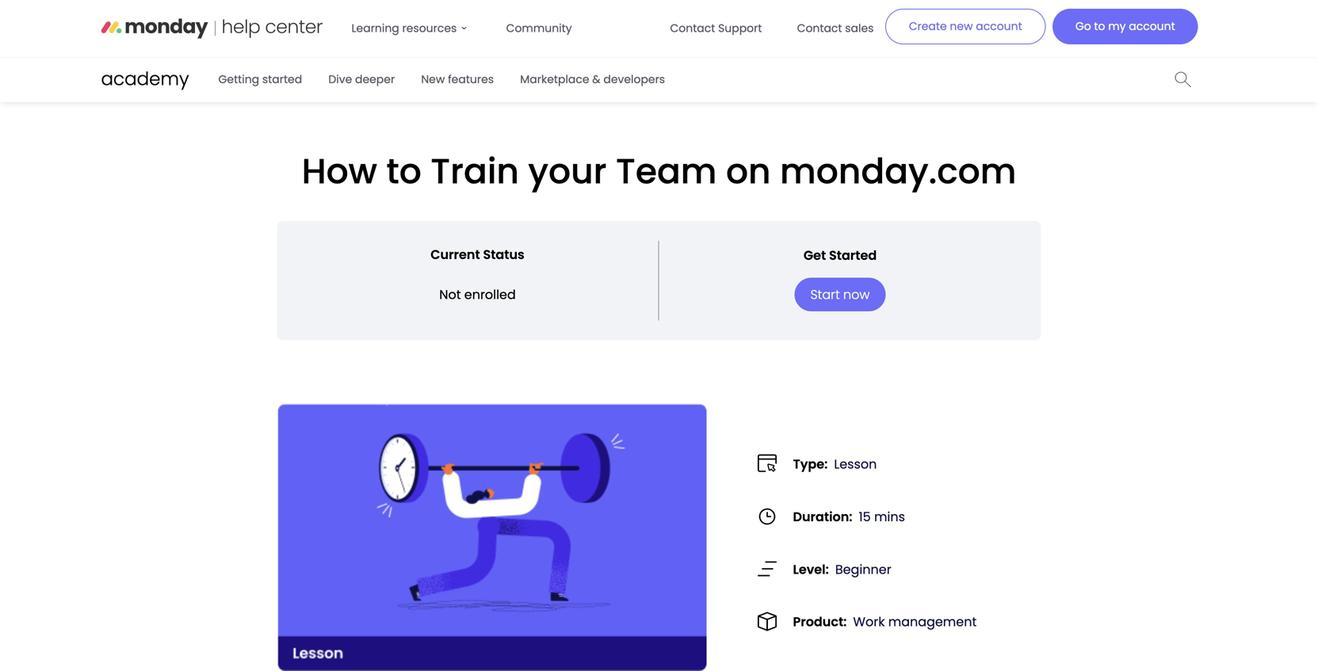 Task type: describe. For each thing, give the bounding box(es) containing it.
lesson
[[834, 456, 877, 473]]

new
[[421, 72, 445, 87]]

create
[[909, 19, 947, 34]]

management
[[889, 613, 977, 631]]

getting
[[218, 72, 259, 87]]

level: beginner
[[793, 561, 892, 579]]

community link
[[497, 13, 582, 44]]

level:
[[793, 561, 829, 579]]

learning
[[352, 21, 399, 36]]

create new account
[[909, 19, 1023, 34]]

start now link
[[795, 278, 886, 311]]

work
[[853, 613, 885, 631]]

academy
[[101, 66, 189, 92]]

monday.com logo image
[[101, 13, 323, 45]]

contact for contact support
[[670, 21, 715, 36]]

marketplace
[[520, 72, 590, 87]]

type: lesson
[[793, 456, 877, 473]]

how to train your team on monday.com
[[302, 147, 1017, 196]]

getting started
[[218, 72, 302, 87]]

get
[[804, 246, 826, 264]]

to for how
[[386, 147, 422, 196]]

on
[[726, 147, 771, 196]]

marketplace & developers
[[520, 72, 665, 87]]

community
[[506, 21, 572, 36]]

academy link
[[101, 65, 189, 95]]

product:
[[793, 613, 847, 631]]

dive deeper
[[329, 72, 395, 87]]

&
[[592, 72, 601, 87]]

learning resources link
[[342, 13, 481, 44]]

start now
[[811, 286, 870, 304]]

started
[[829, 246, 877, 264]]

dive
[[329, 72, 352, 87]]

now
[[844, 286, 870, 304]]

how
[[302, 147, 377, 196]]

new features link
[[412, 65, 504, 94]]

2 account from the left
[[1129, 19, 1176, 34]]

1 account from the left
[[976, 19, 1023, 34]]

search logo image
[[1175, 71, 1192, 87]]



Task type: locate. For each thing, give the bounding box(es) containing it.
0 vertical spatial to
[[1094, 19, 1106, 34]]

go to my account
[[1076, 19, 1176, 34]]

contact support link
[[661, 13, 772, 44]]

contact
[[670, 21, 715, 36], [797, 21, 842, 36]]

0 horizontal spatial contact
[[670, 21, 715, 36]]

dive deeper link
[[319, 65, 404, 94]]

started
[[262, 72, 302, 87]]

contact left the support
[[670, 21, 715, 36]]

your
[[528, 147, 607, 196]]

current
[[431, 246, 480, 264]]

1 contact from the left
[[670, 21, 715, 36]]

learning resources
[[352, 21, 457, 36]]

getting started link
[[209, 65, 312, 94]]

contact left sales
[[797, 21, 842, 36]]

monday.com
[[780, 147, 1017, 196]]

account right new
[[976, 19, 1023, 34]]

team
[[616, 147, 717, 196]]

0 horizontal spatial to
[[386, 147, 422, 196]]

account right my
[[1129, 19, 1176, 34]]

status
[[483, 246, 525, 264]]

contact sales link
[[788, 13, 884, 44]]

start
[[811, 286, 840, 304]]

2 contact from the left
[[797, 21, 842, 36]]

to for go
[[1094, 19, 1106, 34]]

enrolled
[[464, 286, 516, 304]]

to right how
[[386, 147, 422, 196]]

beginner
[[836, 561, 892, 579]]

1 vertical spatial to
[[386, 147, 422, 196]]

developers
[[604, 72, 665, 87]]

new features
[[421, 72, 494, 87]]

0 horizontal spatial account
[[976, 19, 1023, 34]]

marketplace & developers link
[[511, 65, 675, 94]]

1 horizontal spatial to
[[1094, 19, 1106, 34]]

account
[[976, 19, 1023, 34], [1129, 19, 1176, 34]]

mins
[[874, 508, 905, 526]]

current status
[[431, 246, 525, 264]]

to right 'go'
[[1094, 19, 1106, 34]]

duration:
[[793, 508, 853, 526]]

resources
[[402, 21, 457, 36]]

not enrolled
[[439, 286, 516, 304]]

train
[[431, 147, 519, 196]]

go
[[1076, 19, 1092, 34]]

contact support
[[670, 21, 762, 36]]

product: work management
[[793, 613, 977, 631]]

new
[[950, 19, 973, 34]]

duration: 15 mins
[[793, 508, 905, 526]]

features
[[448, 72, 494, 87]]

not
[[439, 286, 461, 304]]

1 horizontal spatial contact
[[797, 21, 842, 36]]

15
[[859, 508, 871, 526]]

deeper
[[355, 72, 395, 87]]

support
[[718, 21, 762, 36]]

1 horizontal spatial account
[[1129, 19, 1176, 34]]

contact for contact sales
[[797, 21, 842, 36]]

type:
[[793, 456, 828, 473]]

to inside go to my account link
[[1094, 19, 1106, 34]]

get started
[[804, 246, 877, 264]]

contact sales
[[797, 21, 874, 36]]

to
[[1094, 19, 1106, 34], [386, 147, 422, 196]]

create new account link
[[886, 9, 1046, 44]]

my
[[1109, 19, 1126, 34]]

sales
[[845, 21, 874, 36]]

go to my account link
[[1053, 9, 1198, 44]]



Task type: vqa. For each thing, say whether or not it's contained in the screenshot.


